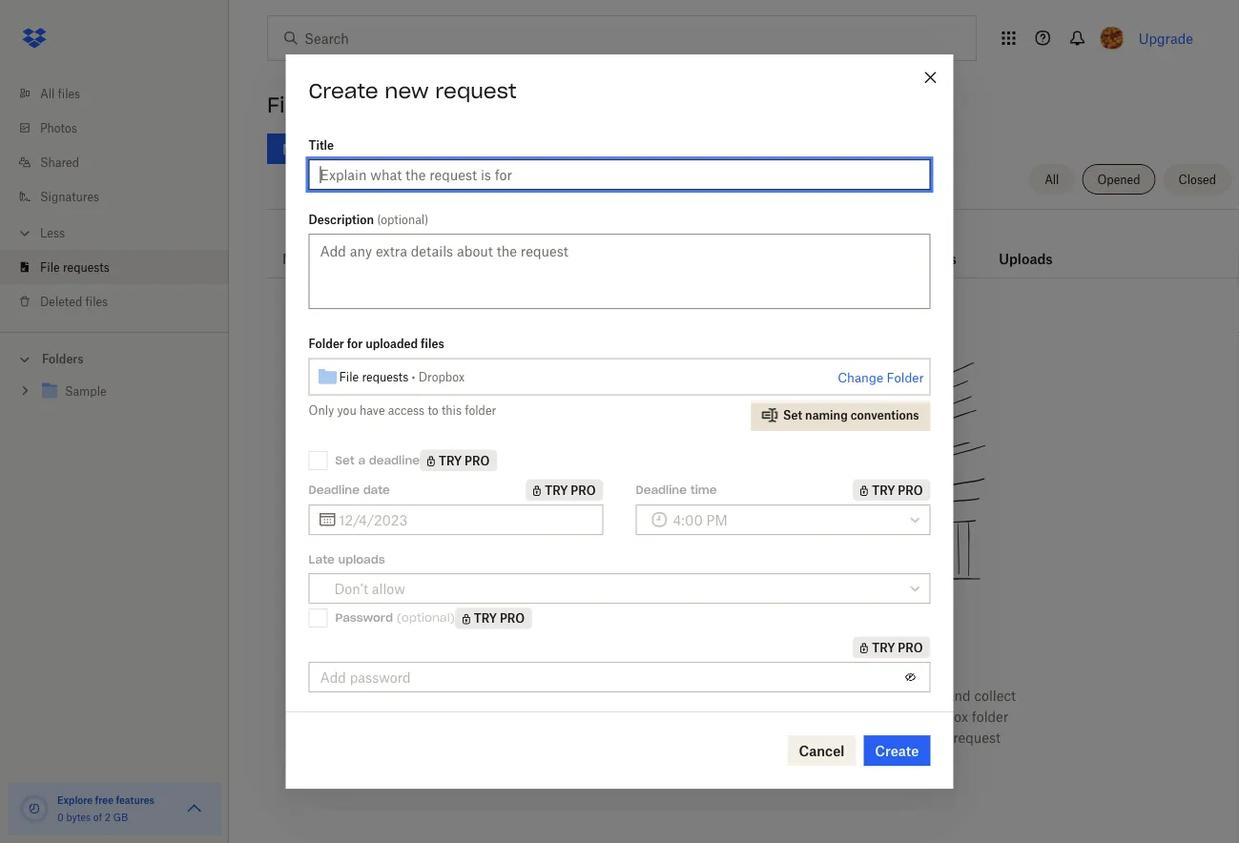 Task type: vqa. For each thing, say whether or not it's contained in the screenshot.
Create Create
yes



Task type: describe. For each thing, give the bounding box(es) containing it.
files for request files from anyone, whether they have a dropbox account or not, and collect them in your dropbox. files will be automatically organized into a dropbox folder you choose. your privacy is important, so those who upload to your file request cannot access your dropbox account.
[[546, 687, 572, 704]]

Add any extra details about the request text field
[[309, 234, 931, 309]]

Title text field
[[320, 164, 919, 185]]

requests up title
[[311, 92, 408, 118]]

deleted files link
[[15, 284, 229, 319]]

them
[[498, 708, 531, 725]]

upgrade link
[[1139, 30, 1193, 46]]

your
[[583, 729, 612, 746]]

request files from anyone, whether they have a dropbox account or not, and collect them in your dropbox. files will be automatically organized into a dropbox folder you choose. your privacy is important, so those who upload to your file request cannot access your dropbox account.
[[490, 687, 1016, 767]]

explore
[[57, 794, 93, 806]]

into
[[876, 708, 900, 725]]

this
[[442, 404, 462, 418]]

to inside request files from anyone, whether they have a dropbox account or not, and collect them in your dropbox. files will be automatically organized into a dropbox folder you choose. your privacy is important, so those who upload to your file request cannot access your dropbox account.
[[882, 729, 895, 746]]

requests right about
[[499, 141, 553, 157]]

shared link
[[15, 145, 229, 179]]

deleted
[[40, 294, 82, 309]]

dropbox image
[[15, 19, 53, 57]]

create for create new request
[[309, 78, 378, 104]]

create new request
[[309, 78, 517, 104]]

late
[[309, 552, 335, 567]]

they
[[717, 687, 744, 704]]

deadline
[[369, 453, 420, 468]]

file inside create new request dialog
[[339, 370, 359, 384]]

less
[[40, 226, 65, 240]]

about
[[436, 141, 472, 157]]

new
[[385, 78, 429, 104]]

account
[[849, 687, 900, 704]]

0
[[57, 811, 64, 823]]

those
[[767, 729, 802, 746]]

of
[[93, 811, 102, 823]]

all button
[[1030, 164, 1075, 195]]

privacy
[[616, 729, 661, 746]]

pro up request at the left bottom
[[500, 611, 525, 626]]

need something from someone?
[[572, 639, 935, 666]]

learn
[[396, 141, 432, 157]]

optional for description ( optional )
[[381, 212, 425, 227]]

cancel
[[799, 743, 845, 759]]

gb
[[113, 811, 128, 823]]

0 horizontal spatial file
[[476, 141, 495, 157]]

change folder button
[[838, 366, 924, 389]]

anyone,
[[609, 687, 657, 704]]

important,
[[679, 729, 745, 746]]

have inside request files from anyone, whether they have a dropbox account or not, and collect them in your dropbox. files will be automatically organized into a dropbox folder you choose. your privacy is important, so those who upload to your file request cannot access your dropbox account.
[[748, 687, 777, 704]]

collect
[[974, 687, 1016, 704]]

) for description ( optional )
[[425, 212, 429, 227]]

will
[[675, 708, 697, 725]]

cannot
[[635, 750, 678, 767]]

have inside create new request dialog
[[360, 404, 385, 418]]

you inside create new request dialog
[[337, 404, 357, 418]]

and
[[947, 687, 971, 704]]

dropbox down those
[[760, 750, 813, 767]]

file inside request files from anyone, whether they have a dropbox account or not, and collect them in your dropbox. files will be automatically organized into a dropbox folder you choose. your privacy is important, so those who upload to your file request cannot access your dropbox account.
[[930, 729, 950, 746]]

pro right deadline
[[465, 454, 490, 468]]

not,
[[920, 687, 943, 704]]

create button
[[864, 735, 931, 766]]

whether
[[661, 687, 713, 704]]

quota usage element
[[19, 794, 50, 824]]

organized
[[809, 708, 872, 725]]

2 horizontal spatial a
[[904, 708, 911, 725]]

account.
[[817, 750, 871, 767]]

be
[[701, 708, 717, 725]]

change folder
[[838, 370, 924, 386]]

requests inside list item
[[63, 260, 110, 274]]

upgrade
[[1139, 30, 1193, 46]]

folder for uploaded files
[[309, 337, 444, 351]]

cancel button
[[787, 735, 856, 766]]

bytes
[[66, 811, 91, 823]]

a inside create new request dialog
[[358, 453, 365, 468]]

created button
[[535, 247, 587, 270]]

features
[[116, 794, 154, 806]]

optional for password ( optional )
[[402, 611, 450, 625]]

row containing name
[[267, 217, 1239, 279]]

upload
[[836, 729, 879, 746]]

deadline date
[[309, 482, 390, 497]]

set naming conventions
[[783, 408, 919, 423]]

create for create
[[875, 743, 919, 759]]

all files
[[40, 86, 80, 101]]

conventions
[[851, 408, 919, 423]]

who
[[805, 729, 832, 746]]

photos link
[[15, 111, 229, 145]]

in
[[534, 708, 546, 725]]

set a deadline
[[335, 453, 420, 468]]

uploaded
[[366, 337, 418, 351]]

files for deleted files
[[85, 294, 108, 309]]

deleted files
[[40, 294, 108, 309]]

deadline for deadline time
[[636, 482, 687, 497]]

0 horizontal spatial folder
[[309, 337, 344, 351]]

all files link
[[15, 76, 229, 111]]

all for all files
[[40, 86, 55, 101]]

file requests list item
[[0, 250, 229, 284]]

set naming conventions button
[[751, 400, 931, 431]]

pro left deadline time
[[571, 483, 596, 497]]

someone?
[[817, 639, 935, 666]]

time
[[690, 482, 717, 497]]

to inside create new request dialog
[[428, 404, 439, 418]]

folder inside request files from anyone, whether they have a dropbox account or not, and collect them in your dropbox. files will be automatically organized into a dropbox folder you choose. your privacy is important, so those who upload to your file request cannot access your dropbox account.
[[972, 708, 1009, 725]]

opened button
[[1082, 164, 1156, 195]]

set for set naming conventions
[[783, 408, 802, 423]]

signatures
[[40, 189, 99, 204]]

file requests link
[[15, 250, 229, 284]]



Task type: locate. For each thing, give the bounding box(es) containing it.
1 vertical spatial a
[[781, 687, 788, 704]]

requests up deleted files
[[63, 260, 110, 274]]

from up dropbox.
[[575, 687, 605, 704]]

from inside request files from anyone, whether they have a dropbox account or not, and collect them in your dropbox. files will be automatically organized into a dropbox folder you choose. your privacy is important, so those who upload to your file request cannot access your dropbox account.
[[575, 687, 605, 704]]

your down into
[[899, 729, 926, 746]]

files up photos
[[58, 86, 80, 101]]

1 vertical spatial file
[[40, 260, 60, 274]]

0 vertical spatial set
[[783, 408, 802, 423]]

1 horizontal spatial your
[[728, 750, 756, 767]]

file requests inside list item
[[40, 260, 110, 274]]

0 vertical spatial have
[[360, 404, 385, 418]]

0 horizontal spatial to
[[428, 404, 439, 418]]

optional
[[381, 212, 425, 227], [402, 611, 450, 625]]

1 vertical spatial create
[[875, 743, 919, 759]]

( right password
[[397, 611, 402, 625]]

1 vertical spatial (
[[397, 611, 402, 625]]

1 vertical spatial have
[[748, 687, 777, 704]]

closed
[[1179, 172, 1216, 187]]

)
[[425, 212, 429, 227], [450, 611, 455, 625]]

2 horizontal spatial your
[[899, 729, 926, 746]]

1 vertical spatial from
[[575, 687, 605, 704]]

all inside "button"
[[1045, 172, 1059, 187]]

pro up or
[[898, 641, 923, 655]]

file down not,
[[930, 729, 950, 746]]

create inside create button
[[875, 743, 919, 759]]

0 vertical spatial file requests
[[267, 92, 408, 118]]

0 horizontal spatial (
[[377, 212, 381, 227]]

deadline left time
[[636, 482, 687, 497]]

dropbox
[[419, 370, 465, 384], [792, 687, 845, 704], [915, 708, 968, 725], [760, 750, 813, 767]]

0 vertical spatial file
[[267, 92, 304, 118]]

all for all
[[1045, 172, 1059, 187]]

1 vertical spatial file requests
[[40, 260, 110, 274]]

1 horizontal spatial from
[[758, 639, 811, 666]]

learn about file requests link
[[396, 141, 553, 157]]

dropbox down not,
[[915, 708, 968, 725]]

request
[[435, 78, 517, 104], [953, 729, 1001, 746]]

files
[[58, 86, 80, 101], [85, 294, 108, 309], [421, 337, 444, 351], [546, 687, 572, 704]]

0 horizontal spatial your
[[550, 708, 578, 725]]

you down them
[[506, 729, 528, 746]]

1 horizontal spatial deadline
[[636, 482, 687, 497]]

files for all files
[[58, 86, 80, 101]]

name
[[282, 250, 321, 267]]

pro down conventions
[[898, 483, 923, 497]]

folder inside create new request dialog
[[465, 404, 496, 418]]

files inside all files link
[[58, 86, 80, 101]]

0 horizontal spatial all
[[40, 86, 55, 101]]

1 vertical spatial request
[[953, 729, 1001, 746]]

access inside create new request dialog
[[388, 404, 425, 418]]

set left the naming
[[783, 408, 802, 423]]

( right the description
[[377, 212, 381, 227]]

need
[[572, 639, 629, 666]]

1 vertical spatial access
[[682, 750, 725, 767]]

folder inside button
[[887, 370, 924, 386]]

from for someone?
[[758, 639, 811, 666]]

folders
[[42, 352, 84, 366]]

your up choose.
[[550, 708, 578, 725]]

change
[[838, 370, 884, 386]]

all left opened
[[1045, 172, 1059, 187]]

1 horizontal spatial all
[[1045, 172, 1059, 187]]

0 vertical spatial folder
[[309, 337, 344, 351]]

1 vertical spatial file
[[930, 729, 950, 746]]

file requests
[[267, 92, 408, 118], [40, 260, 110, 274]]

is
[[665, 729, 675, 746]]

0 horizontal spatial a
[[358, 453, 365, 468]]

set
[[783, 408, 802, 423], [335, 453, 355, 468]]

0 vertical spatial request
[[435, 78, 517, 104]]

0 vertical spatial (
[[377, 212, 381, 227]]

request inside dialog
[[435, 78, 517, 104]]

0 vertical spatial from
[[758, 639, 811, 666]]

0 horizontal spatial have
[[360, 404, 385, 418]]

1 vertical spatial folder
[[972, 708, 1009, 725]]

deadline
[[309, 482, 360, 497], [636, 482, 687, 497]]

automatically
[[720, 708, 806, 725]]

0 horizontal spatial file requests
[[40, 260, 110, 274]]

set for set a deadline
[[335, 453, 355, 468]]

password
[[335, 611, 393, 625]]

files inside request files from anyone, whether they have a dropbox account or not, and collect them in your dropbox. files will be automatically organized into a dropbox folder you choose. your privacy is important, so those who upload to your file request cannot access your dropbox account.
[[546, 687, 572, 704]]

set up deadline date
[[335, 453, 355, 468]]

naming
[[805, 408, 848, 423]]

1 deadline from the left
[[309, 482, 360, 497]]

1 vertical spatial )
[[450, 611, 455, 625]]

1 vertical spatial optional
[[402, 611, 450, 625]]

folders button
[[0, 344, 229, 373]]

files right uploaded
[[421, 337, 444, 351]]

0 vertical spatial a
[[358, 453, 365, 468]]

request up learn about file requests at the left
[[435, 78, 517, 104]]

1 horizontal spatial folder
[[972, 708, 1009, 725]]

1 vertical spatial your
[[899, 729, 926, 746]]

pro
[[465, 454, 490, 468], [571, 483, 596, 497], [898, 483, 923, 497], [500, 611, 525, 626], [898, 641, 923, 655]]

1 horizontal spatial you
[[506, 729, 528, 746]]

0 horizontal spatial from
[[575, 687, 605, 704]]

files up in
[[546, 687, 572, 704]]

1 horizontal spatial file requests
[[267, 92, 408, 118]]

file requests up title
[[267, 92, 408, 118]]

have
[[360, 404, 385, 418], [748, 687, 777, 704]]

( for description
[[377, 212, 381, 227]]

your down so
[[728, 750, 756, 767]]

create up title
[[309, 78, 378, 104]]

to down into
[[882, 729, 895, 746]]

0 horizontal spatial folder
[[465, 404, 496, 418]]

folder
[[309, 337, 344, 351], [887, 370, 924, 386]]

files right deleted
[[85, 294, 108, 309]]

0 horizontal spatial )
[[425, 212, 429, 227]]

create new request dialog
[[286, 54, 954, 789]]

(
[[377, 212, 381, 227], [397, 611, 402, 625]]

1 horizontal spatial have
[[748, 687, 777, 704]]

late uploads
[[309, 552, 385, 567]]

folder up conventions
[[887, 370, 924, 386]]

have up automatically
[[748, 687, 777, 704]]

1 vertical spatial you
[[506, 729, 528, 746]]

to left this
[[428, 404, 439, 418]]

deadline for deadline date
[[309, 482, 360, 497]]

create
[[309, 78, 378, 104], [875, 743, 919, 759]]

2 vertical spatial your
[[728, 750, 756, 767]]

opened
[[1098, 172, 1141, 187]]

1 horizontal spatial file
[[930, 729, 950, 746]]

from for anyone,
[[575, 687, 605, 704]]

for
[[347, 337, 363, 351]]

photos
[[40, 121, 77, 135]]

request
[[490, 687, 542, 704]]

1 horizontal spatial set
[[783, 408, 802, 423]]

2 deadline from the left
[[636, 482, 687, 497]]

dropbox right •
[[419, 370, 465, 384]]

1 vertical spatial folder
[[887, 370, 924, 386]]

column header
[[709, 224, 823, 270], [883, 224, 959, 270], [999, 224, 1075, 270], [1193, 228, 1239, 266]]

1 horizontal spatial file
[[267, 92, 304, 118]]

2 vertical spatial file
[[339, 370, 359, 384]]

from up automatically
[[758, 639, 811, 666]]

have down file requests • dropbox
[[360, 404, 385, 418]]

shared
[[40, 155, 79, 169]]

access inside request files from anyone, whether they have a dropbox account or not, and collect them in your dropbox. files will be automatically organized into a dropbox folder you choose. your privacy is important, so those who upload to your file request cannot access your dropbox account.
[[682, 750, 725, 767]]

a right into
[[904, 708, 911, 725]]

title
[[309, 138, 334, 152]]

0 vertical spatial )
[[425, 212, 429, 227]]

0 horizontal spatial deadline
[[309, 482, 360, 497]]

0 horizontal spatial set
[[335, 453, 355, 468]]

file right about
[[476, 141, 495, 157]]

password ( optional )
[[335, 611, 455, 625]]

free
[[95, 794, 114, 806]]

so
[[749, 729, 763, 746]]

0 vertical spatial you
[[337, 404, 357, 418]]

access
[[388, 404, 425, 418], [682, 750, 725, 767]]

your
[[550, 708, 578, 725], [899, 729, 926, 746], [728, 750, 756, 767]]

0 vertical spatial all
[[40, 86, 55, 101]]

0 vertical spatial your
[[550, 708, 578, 725]]

0 vertical spatial file
[[476, 141, 495, 157]]

date
[[363, 482, 390, 497]]

1 horizontal spatial request
[[953, 729, 1001, 746]]

2
[[105, 811, 111, 823]]

( for password
[[397, 611, 402, 625]]

0 vertical spatial create
[[309, 78, 378, 104]]

description
[[309, 212, 374, 227]]

access down file requests • dropbox
[[388, 404, 425, 418]]

None text field
[[339, 509, 592, 530]]

less image
[[15, 224, 34, 243]]

set inside button
[[783, 408, 802, 423]]

) for password ( optional )
[[450, 611, 455, 625]]

•
[[412, 370, 415, 384]]

created
[[535, 250, 587, 267]]

0 horizontal spatial you
[[337, 404, 357, 418]]

uploads
[[338, 552, 385, 567]]

1 horizontal spatial (
[[397, 611, 402, 625]]

folder down the collect
[[972, 708, 1009, 725]]

files
[[642, 708, 671, 725]]

) right password
[[450, 611, 455, 625]]

file requests • dropbox
[[339, 370, 465, 384]]

dropbox inside create new request dialog
[[419, 370, 465, 384]]

2 vertical spatial a
[[904, 708, 911, 725]]

list
[[0, 65, 229, 332]]

request inside request files from anyone, whether they have a dropbox account or not, and collect them in your dropbox. files will be automatically organized into a dropbox folder you choose. your privacy is important, so those who upload to your file request cannot access your dropbox account.
[[953, 729, 1001, 746]]

access down important,
[[682, 750, 725, 767]]

) down learn
[[425, 212, 429, 227]]

requests inside create new request dialog
[[362, 370, 409, 384]]

you inside request files from anyone, whether they have a dropbox account or not, and collect them in your dropbox. files will be automatically organized into a dropbox folder you choose. your privacy is important, so those who upload to your file request cannot access your dropbox account.
[[506, 729, 528, 746]]

a up deadline date
[[358, 453, 365, 468]]

optional right the description
[[381, 212, 425, 227]]

0 horizontal spatial create
[[309, 78, 378, 104]]

file requests up deleted files
[[40, 260, 110, 274]]

closed button
[[1164, 164, 1232, 195]]

signatures link
[[15, 179, 229, 214]]

description ( optional )
[[309, 212, 429, 227]]

0 vertical spatial access
[[388, 404, 425, 418]]

0 vertical spatial to
[[428, 404, 439, 418]]

you
[[337, 404, 357, 418], [506, 729, 528, 746]]

dropbox.
[[581, 708, 638, 725]]

1 horizontal spatial )
[[450, 611, 455, 625]]

or
[[903, 687, 916, 704]]

1 horizontal spatial folder
[[887, 370, 924, 386]]

1 vertical spatial to
[[882, 729, 895, 746]]

dropbox up organized at bottom right
[[792, 687, 845, 704]]

row
[[267, 217, 1239, 279]]

learn about file requests
[[396, 141, 553, 157]]

all up photos
[[40, 86, 55, 101]]

files inside deleted files "link"
[[85, 294, 108, 309]]

2 horizontal spatial file
[[339, 370, 359, 384]]

create down into
[[875, 743, 919, 759]]

deadline time
[[636, 482, 717, 497]]

0 horizontal spatial request
[[435, 78, 517, 104]]

try pro
[[439, 454, 490, 468], [545, 483, 596, 497], [872, 483, 923, 497], [474, 611, 525, 626], [872, 641, 923, 655]]

requests left •
[[362, 370, 409, 384]]

1 horizontal spatial access
[[682, 750, 725, 767]]

1 horizontal spatial create
[[875, 743, 919, 759]]

files inside create new request dialog
[[421, 337, 444, 351]]

folder right this
[[465, 404, 496, 418]]

folder left for
[[309, 337, 344, 351]]

list containing all files
[[0, 65, 229, 332]]

something
[[636, 639, 752, 666]]

try
[[439, 454, 462, 468], [545, 483, 568, 497], [872, 483, 895, 497], [474, 611, 497, 626], [872, 641, 895, 655]]

optional right password
[[402, 611, 450, 625]]

a up automatically
[[781, 687, 788, 704]]

0 vertical spatial folder
[[465, 404, 496, 418]]

folder
[[465, 404, 496, 418], [972, 708, 1009, 725]]

file inside the file requests link
[[40, 260, 60, 274]]

0 horizontal spatial file
[[40, 260, 60, 274]]

file
[[476, 141, 495, 157], [930, 729, 950, 746]]

1 horizontal spatial to
[[882, 729, 895, 746]]

1 horizontal spatial a
[[781, 687, 788, 704]]

1 vertical spatial set
[[335, 453, 355, 468]]

pro trial element
[[420, 450, 497, 471], [526, 479, 603, 501], [853, 479, 931, 501], [455, 608, 532, 629], [853, 637, 931, 658]]

choose.
[[532, 729, 580, 746]]

none text field inside create new request dialog
[[339, 509, 592, 530]]

0 vertical spatial optional
[[381, 212, 425, 227]]

only you have access to this folder
[[309, 404, 496, 418]]

0 horizontal spatial access
[[388, 404, 425, 418]]

Add password password field
[[320, 667, 895, 688]]

all
[[40, 86, 55, 101], [1045, 172, 1059, 187]]

only
[[309, 404, 334, 418]]

1 vertical spatial all
[[1045, 172, 1059, 187]]

deadline left date
[[309, 482, 360, 497]]

request down and
[[953, 729, 1001, 746]]

you right only
[[337, 404, 357, 418]]



